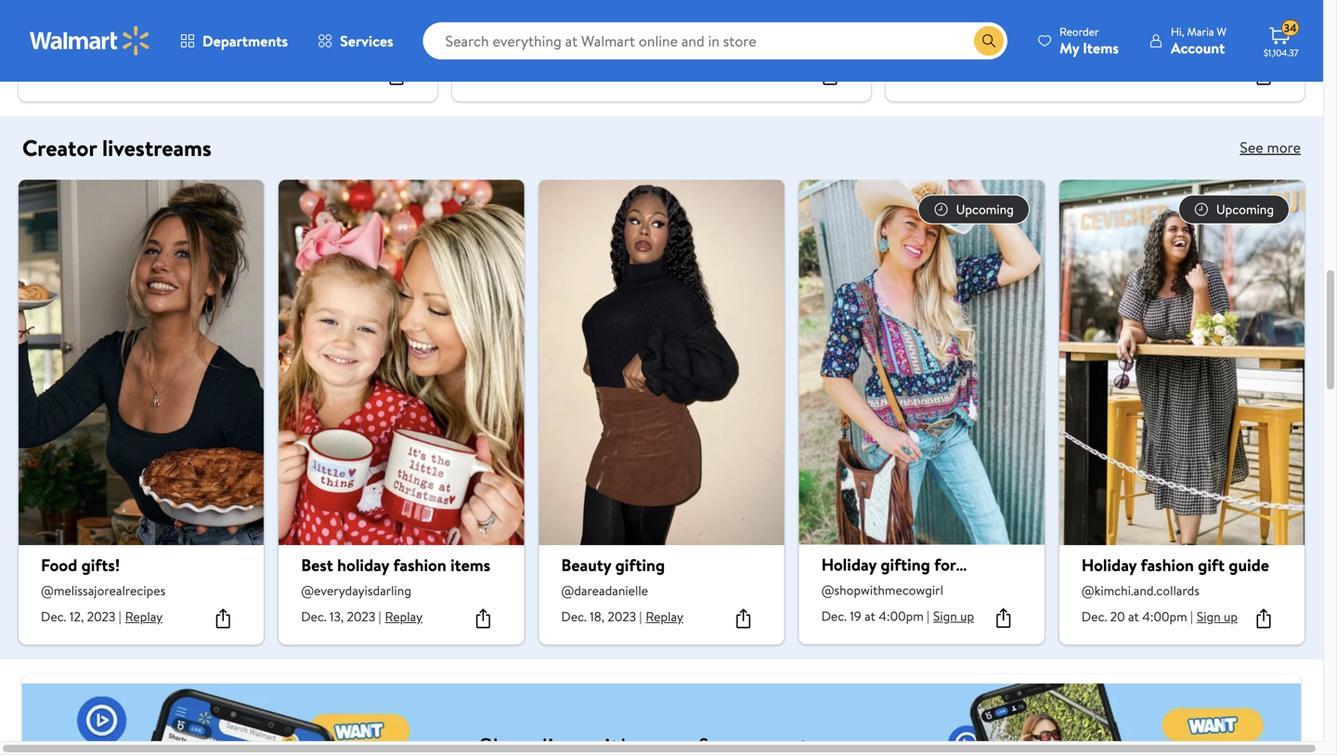 Task type: vqa. For each thing, say whether or not it's contained in the screenshot.
13, corresponding to Pioneer
yes



Task type: locate. For each thing, give the bounding box(es) containing it.
2023 right 4,
[[517, 64, 546, 82]]

fashion
[[1141, 554, 1194, 577], [393, 554, 447, 577]]

fashion up @kimchi.and.collards
[[1141, 554, 1194, 577]]

1 horizontal spatial 13,
[[330, 608, 344, 626]]

2023 right the 6,
[[951, 64, 979, 82]]

2 gifting from the left
[[616, 553, 665, 577]]

1 vertical spatial holiday
[[337, 554, 389, 577]]

share actions image for holiday gifts
[[1253, 64, 1275, 87]]

0 horizontal spatial sign up link
[[930, 607, 975, 637]]

sign
[[934, 607, 958, 625], [1197, 607, 1221, 626]]

1 horizontal spatial gifting
[[881, 553, 931, 577]]

share actions image for food gifts!
[[212, 608, 234, 630]]

18,
[[590, 607, 605, 625]]

13, down "@everydayisdarling"
[[330, 608, 344, 626]]

jordin
[[935, 38, 970, 56]]

nov.
[[41, 64, 66, 82]]

drummond
[[93, 38, 157, 56]]

holiday up "@everydayisdarling"
[[337, 554, 389, 577]]

4:00pm down @shopwithmecowgirl
[[879, 607, 924, 625]]

my
[[1060, 38, 1080, 58]]

at right "19"
[[865, 607, 876, 625]]

0 horizontal spatial fashion
[[393, 554, 447, 577]]

13, right nov.
[[69, 64, 83, 82]]

food gifts! @melissajorealrecipes
[[41, 554, 166, 600]]

holiday up @kimchi.and.collards
[[1082, 554, 1137, 577]]

1 share actions image from the left
[[385, 64, 408, 87]]

replay link for gifts
[[985, 64, 1026, 94]]

1 horizontal spatial share actions image
[[819, 64, 842, 87]]

2023
[[87, 64, 115, 82], [517, 64, 546, 82], [951, 64, 979, 82], [608, 607, 636, 625], [347, 608, 376, 626], [87, 608, 116, 626]]

share actions image
[[385, 64, 408, 87], [819, 64, 842, 87], [1253, 64, 1275, 87]]

gifting up @shopwithmecowgirl
[[881, 553, 931, 577]]

| down holiday fashion gift guide @kimchi.and.collards
[[1191, 607, 1194, 626]]

holiday inside pioneer woman holiday launch with ree drummond
[[159, 10, 211, 34]]

| for hoover
[[549, 64, 552, 82]]

replay for gifts!
[[125, 608, 163, 626]]

sign down gift
[[1197, 607, 1221, 626]]

dec. for @dareadanielle
[[561, 607, 587, 625]]

hi,
[[1171, 24, 1185, 39]]

2023 for gifts!
[[87, 608, 116, 626]]

2023 down ree
[[87, 64, 115, 82]]

live
[[475, 10, 504, 34]]

holiday up everyone
[[822, 553, 877, 577]]

holiday inside holiday gifting for everyone
[[822, 553, 877, 577]]

replay link right 18,
[[642, 607, 684, 637]]

livestreams
[[102, 132, 212, 163]]

0 horizontal spatial holiday
[[159, 10, 211, 34]]

| for holiday
[[118, 64, 121, 82]]

holiday up jordin
[[908, 10, 964, 34]]

holiday inside holiday gifts with jordin sparks
[[908, 10, 964, 34]]

up
[[961, 607, 975, 625], [1224, 607, 1238, 626]]

1 sign from the left
[[934, 607, 958, 625]]

| for fashion
[[379, 608, 381, 626]]

1 horizontal spatial at
[[1129, 607, 1140, 626]]

2 horizontal spatial share actions image
[[1253, 64, 1275, 87]]

2 at from the left
[[1129, 607, 1140, 626]]

2 4:00pm from the left
[[1143, 607, 1188, 626]]

| down @shopwithmecowgirl
[[927, 607, 930, 625]]

gifting inside beauty gifting @dareadanielle
[[616, 553, 665, 577]]

| right 18,
[[640, 607, 642, 625]]

hi, maria w account
[[1171, 24, 1227, 58]]

4:00pm
[[879, 607, 924, 625], [1143, 607, 1188, 626]]

holiday gifts with jordin sparks
[[908, 10, 1010, 56]]

replay for gifting
[[646, 607, 684, 625]]

4,
[[503, 64, 514, 82]]

dec. left 4,
[[475, 64, 500, 82]]

replay link down drummond
[[121, 64, 162, 94]]

dec. for hoover
[[475, 64, 500, 82]]

0 horizontal spatial holiday
[[822, 553, 877, 577]]

1 vertical spatial 13,
[[330, 608, 344, 626]]

at right 20
[[1129, 607, 1140, 626]]

up for holiday fashion gift guide
[[1224, 607, 1238, 626]]

replay link for woman
[[121, 64, 162, 94]]

holiday for holiday fashion gift guide @kimchi.and.collards
[[1082, 554, 1137, 577]]

gifting
[[881, 553, 931, 577], [616, 553, 665, 577]]

gifting up @dareadanielle
[[616, 553, 665, 577]]

1 4:00pm from the left
[[879, 607, 924, 625]]

| down "@melissajorealrecipes"
[[119, 608, 121, 626]]

replay down abby
[[555, 64, 593, 82]]

sign down for
[[934, 607, 958, 625]]

fashion inside holiday fashion gift guide @kimchi.and.collards
[[1141, 554, 1194, 577]]

2023 down "@everydayisdarling"
[[347, 608, 376, 626]]

holiday left launch at the left of page
[[159, 10, 211, 34]]

with
[[508, 10, 540, 34], [41, 38, 65, 56], [475, 38, 499, 56], [908, 38, 933, 56]]

gifting inside holiday gifting for everyone
[[881, 553, 931, 577]]

sign for holiday gifting for everyone
[[934, 607, 958, 625]]

0 horizontal spatial 4:00pm
[[879, 607, 924, 625]]

4:00pm for holiday gifting for everyone
[[879, 607, 924, 625]]

with inside pioneer woman holiday launch with ree drummond
[[41, 38, 65, 56]]

| down drummond
[[118, 64, 121, 82]]

0 horizontal spatial sign
[[934, 607, 958, 625]]

see
[[1240, 137, 1264, 157]]

dec. left the 6,
[[908, 64, 934, 82]]

replay link down "@melissajorealrecipes"
[[121, 608, 163, 637]]

dec. left 18,
[[561, 607, 587, 625]]

13, for pioneer
[[69, 64, 83, 82]]

launch
[[215, 10, 263, 34]]

at
[[865, 607, 876, 625], [1129, 607, 1140, 626]]

fashion inside best holiday fashion items @everydayisdarling
[[393, 554, 447, 577]]

best holiday fashion items @everydayisdarling
[[301, 554, 491, 600]]

2023 right 12, in the left of the page
[[87, 608, 116, 626]]

sign up link down gift
[[1194, 607, 1238, 637]]

replay for woman
[[125, 64, 162, 82]]

see more
[[1240, 137, 1301, 157]]

|
[[118, 64, 121, 82], [549, 64, 552, 82], [982, 64, 985, 82], [927, 607, 930, 625], [640, 607, 642, 625], [1191, 607, 1194, 626], [379, 608, 381, 626], [119, 608, 121, 626]]

see more link
[[1240, 137, 1301, 157]]

holiday
[[159, 10, 211, 34], [337, 554, 389, 577]]

replay down drummond
[[125, 64, 162, 82]]

with up nov.
[[41, 38, 65, 56]]

dec.
[[475, 64, 500, 82], [908, 64, 934, 82], [822, 607, 847, 625], [561, 607, 587, 625], [1082, 607, 1107, 626], [301, 608, 327, 626], [41, 608, 66, 626]]

1 horizontal spatial 4:00pm
[[1143, 607, 1188, 626]]

fashion left items
[[393, 554, 447, 577]]

walmart image for beauty gifting
[[539, 180, 785, 545]]

with left jordin
[[908, 38, 933, 56]]

reorder
[[1060, 24, 1099, 39]]

sign for holiday fashion gift guide
[[1197, 607, 1221, 626]]

3 share actions image from the left
[[1253, 64, 1275, 87]]

replay link
[[121, 64, 162, 94], [552, 64, 593, 94], [985, 64, 1026, 94], [642, 607, 684, 637], [381, 608, 423, 637], [121, 608, 163, 637]]

services button
[[303, 19, 408, 63]]

replay link down abby
[[552, 64, 593, 94]]

0 vertical spatial holiday
[[159, 10, 211, 34]]

replay link for gifts!
[[121, 608, 163, 637]]

0 horizontal spatial at
[[865, 607, 876, 625]]

20
[[1111, 607, 1125, 626]]

1 horizontal spatial holiday
[[908, 10, 964, 34]]

walmart image for holiday fashion gift guide
[[1060, 180, 1305, 545]]

holiday inside holiday fashion gift guide @kimchi.and.collards
[[1082, 554, 1137, 577]]

more
[[1267, 137, 1301, 157]]

replay for gifts
[[989, 64, 1026, 82]]

reorder my items
[[1060, 24, 1119, 58]]

13,
[[69, 64, 83, 82], [330, 608, 344, 626]]

dec. for @melissajorealrecipes
[[41, 608, 66, 626]]

sparks
[[973, 38, 1010, 56]]

@shopwithmecowgirl
[[822, 581, 944, 599]]

departments button
[[165, 19, 303, 63]]

1 horizontal spatial sign up link
[[1194, 607, 1238, 637]]

replay link down best holiday fashion items @everydayisdarling
[[381, 608, 423, 637]]

holiday gifting for everyone
[[822, 553, 956, 602]]

13, for best
[[330, 608, 344, 626]]

2 up from the left
[[1224, 607, 1238, 626]]

1 horizontal spatial holiday
[[337, 554, 389, 577]]

sign up link
[[930, 607, 975, 637], [1194, 607, 1238, 637]]

1 horizontal spatial fashion
[[1141, 554, 1194, 577]]

2 sign up link from the left
[[1194, 607, 1238, 637]]

share actions image
[[993, 607, 1015, 629], [733, 607, 755, 630], [1253, 607, 1275, 630], [472, 608, 495, 630], [212, 608, 234, 630]]

@melissajorealrecipes
[[41, 582, 166, 600]]

live with hoover with matt & abby
[[475, 10, 597, 56]]

dec. 12, 2023 | replay
[[41, 608, 163, 626]]

replay link for with
[[552, 64, 593, 94]]

1 sign up link from the left
[[930, 607, 975, 637]]

1 up from the left
[[961, 607, 975, 625]]

2023 right 18,
[[608, 607, 636, 625]]

1 horizontal spatial up
[[1224, 607, 1238, 626]]

0 horizontal spatial up
[[961, 607, 975, 625]]

pioneer woman holiday launch with ree drummond
[[41, 10, 263, 56]]

dec. 6, 2023 | replay
[[908, 64, 1026, 82]]

dec. 13, 2023 | replay
[[301, 608, 423, 626]]

0 horizontal spatial share actions image
[[385, 64, 408, 87]]

0 vertical spatial 13,
[[69, 64, 83, 82]]

replay down sparks in the right of the page
[[989, 64, 1026, 82]]

| down sparks in the right of the page
[[982, 64, 985, 82]]

dec. down "@everydayisdarling"
[[301, 608, 327, 626]]

$1,104.37
[[1264, 46, 1299, 59]]

holiday
[[908, 10, 964, 34], [822, 553, 877, 577], [1082, 554, 1137, 577]]

dec. left 12, in the left of the page
[[41, 608, 66, 626]]

6,
[[937, 64, 947, 82]]

replay for with
[[555, 64, 593, 82]]

gifts!
[[81, 554, 120, 577]]

1 gifting from the left
[[881, 553, 931, 577]]

walmart image
[[30, 26, 150, 56], [19, 180, 264, 545], [279, 180, 524, 545], [539, 180, 785, 545], [799, 180, 1045, 545], [1060, 180, 1305, 545]]

replay down best holiday fashion items @everydayisdarling
[[385, 608, 423, 626]]

replay
[[125, 64, 162, 82], [555, 64, 593, 82], [989, 64, 1026, 82], [646, 607, 684, 625], [385, 608, 423, 626], [125, 608, 163, 626]]

2 share actions image from the left
[[819, 64, 842, 87]]

replay for holiday
[[385, 608, 423, 626]]

2 sign from the left
[[1197, 607, 1221, 626]]

1 horizontal spatial sign
[[1197, 607, 1221, 626]]

12,
[[69, 608, 84, 626]]

2 horizontal spatial holiday
[[1082, 554, 1137, 577]]

at for holiday fashion gift guide
[[1129, 607, 1140, 626]]

dec. left 20
[[1082, 607, 1107, 626]]

| down abby
[[549, 64, 552, 82]]

replay down "@melissajorealrecipes"
[[125, 608, 163, 626]]

replay link down sparks in the right of the page
[[985, 64, 1026, 94]]

sign up link down for
[[930, 607, 975, 637]]

replay down beauty gifting @dareadanielle
[[646, 607, 684, 625]]

holiday for holiday gifting for everyone
[[822, 553, 877, 577]]

0 horizontal spatial gifting
[[616, 553, 665, 577]]

4:00pm for holiday fashion gift guide
[[1143, 607, 1188, 626]]

gifting for @dareadanielle
[[616, 553, 665, 577]]

0 horizontal spatial 13,
[[69, 64, 83, 82]]

items
[[1083, 38, 1119, 58]]

| down "@everydayisdarling"
[[379, 608, 381, 626]]

34
[[1284, 20, 1297, 36]]

4:00pm down @kimchi.and.collards
[[1143, 607, 1188, 626]]

1 at from the left
[[865, 607, 876, 625]]

replay link for gifting
[[642, 607, 684, 637]]



Task type: describe. For each thing, give the bounding box(es) containing it.
holiday fashion gift guide @kimchi.and.collards
[[1082, 554, 1270, 600]]

@everydayisdarling
[[301, 582, 411, 600]]

ree
[[68, 38, 90, 56]]

| for @melissajorealrecipes
[[119, 608, 121, 626]]

@dareadanielle
[[561, 581, 648, 599]]

&
[[532, 38, 541, 56]]

best
[[301, 554, 333, 577]]

search icon image
[[982, 33, 997, 48]]

gifting for for
[[881, 553, 931, 577]]

2023 for holiday
[[347, 608, 376, 626]]

items
[[451, 554, 491, 577]]

walmart image for food gifts!
[[19, 180, 264, 545]]

for
[[935, 553, 956, 577]]

with up matt
[[508, 10, 540, 34]]

share actions image for live with hoover
[[819, 64, 842, 87]]

walmart image for best holiday fashion items
[[279, 180, 524, 545]]

nov. 13, 2023 | replay
[[41, 64, 162, 82]]

walmart image for holiday gifting for everyone
[[799, 180, 1045, 545]]

dec. for fashion
[[301, 608, 327, 626]]

beauty gifting @dareadanielle
[[561, 553, 665, 599]]

dec. 18, 2023 | replay
[[561, 607, 684, 625]]

guide
[[1229, 554, 1270, 577]]

pioneer
[[41, 10, 96, 34]]

gifts
[[968, 10, 1004, 34]]

share actions image for beauty gifting
[[733, 607, 755, 630]]

hoover
[[544, 10, 597, 34]]

up for holiday gifting for everyone
[[961, 607, 975, 625]]

@kimchi.and.collards
[[1082, 581, 1200, 600]]

creator
[[22, 132, 97, 163]]

sign up link for holiday gifting for everyone
[[930, 607, 975, 637]]

Walmart Site-Wide search field
[[423, 22, 1008, 59]]

share actions image for holiday gifting for everyone
[[993, 607, 1015, 629]]

| for with
[[982, 64, 985, 82]]

matt
[[502, 38, 529, 56]]

at for holiday gifting for everyone
[[865, 607, 876, 625]]

gift
[[1198, 554, 1225, 577]]

dec. left "19"
[[822, 607, 847, 625]]

abby
[[544, 38, 573, 56]]

2023 for gifting
[[608, 607, 636, 625]]

holiday for holiday gifts with jordin sparks
[[908, 10, 964, 34]]

with down live
[[475, 38, 499, 56]]

with inside holiday gifts with jordin sparks
[[908, 38, 933, 56]]

2023 for woman
[[87, 64, 115, 82]]

replay link for holiday
[[381, 608, 423, 637]]

share actions image for best holiday fashion items
[[472, 608, 495, 630]]

maria
[[1188, 24, 1215, 39]]

share actions image for pioneer woman holiday launch
[[385, 64, 408, 87]]

share actions image for holiday fashion gift guide
[[1253, 607, 1275, 630]]

woman
[[100, 10, 155, 34]]

creator livestreams
[[22, 132, 212, 163]]

dec. for with
[[908, 64, 934, 82]]

account
[[1171, 38, 1225, 58]]

2023 for with
[[517, 64, 546, 82]]

holiday inside best holiday fashion items @everydayisdarling
[[337, 554, 389, 577]]

everyone
[[822, 578, 888, 602]]

sign up link for holiday fashion gift guide
[[1194, 607, 1238, 637]]

Search search field
[[423, 22, 1008, 59]]

| for @dareadanielle
[[640, 607, 642, 625]]

departments
[[203, 31, 288, 51]]

w
[[1217, 24, 1227, 39]]

food
[[41, 554, 77, 577]]

2023 for gifts
[[951, 64, 979, 82]]

dec. 20 at 4:00pm | sign up
[[1082, 607, 1238, 626]]

services
[[340, 31, 394, 51]]

dec. 19 at 4:00pm | sign up
[[822, 607, 975, 625]]

19
[[850, 607, 862, 625]]

beauty
[[561, 553, 612, 577]]

dec. 4, 2023 | replay
[[475, 64, 593, 82]]



